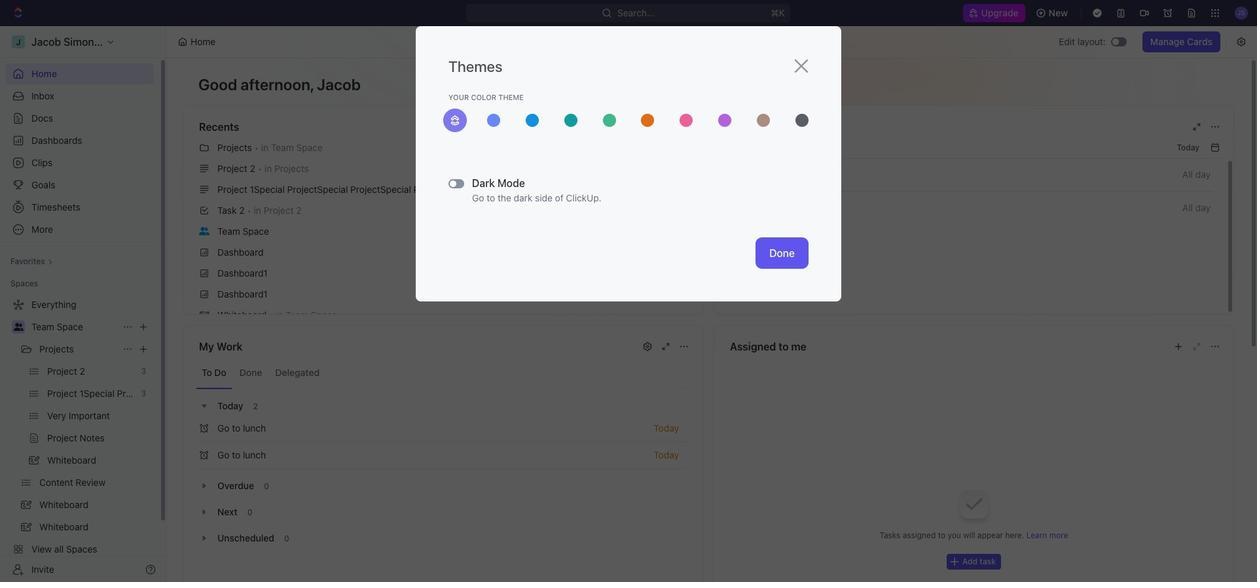 Task type: locate. For each thing, give the bounding box(es) containing it.
tab list
[[196, 357, 689, 390]]

user group image
[[199, 227, 209, 235], [13, 323, 23, 331]]

sidebar navigation
[[0, 26, 167, 583]]

tree
[[5, 295, 154, 583]]

0 vertical spatial user group image
[[199, 227, 209, 235]]

dialog
[[416, 26, 841, 302]]

1 horizontal spatial user group image
[[199, 227, 209, 235]]

1 vertical spatial user group image
[[13, 323, 23, 331]]

0 horizontal spatial user group image
[[13, 323, 23, 331]]



Task type: describe. For each thing, give the bounding box(es) containing it.
tree inside sidebar navigation
[[5, 295, 154, 583]]

user group image inside tree
[[13, 323, 23, 331]]



Task type: vqa. For each thing, say whether or not it's contained in the screenshot.
text field
no



